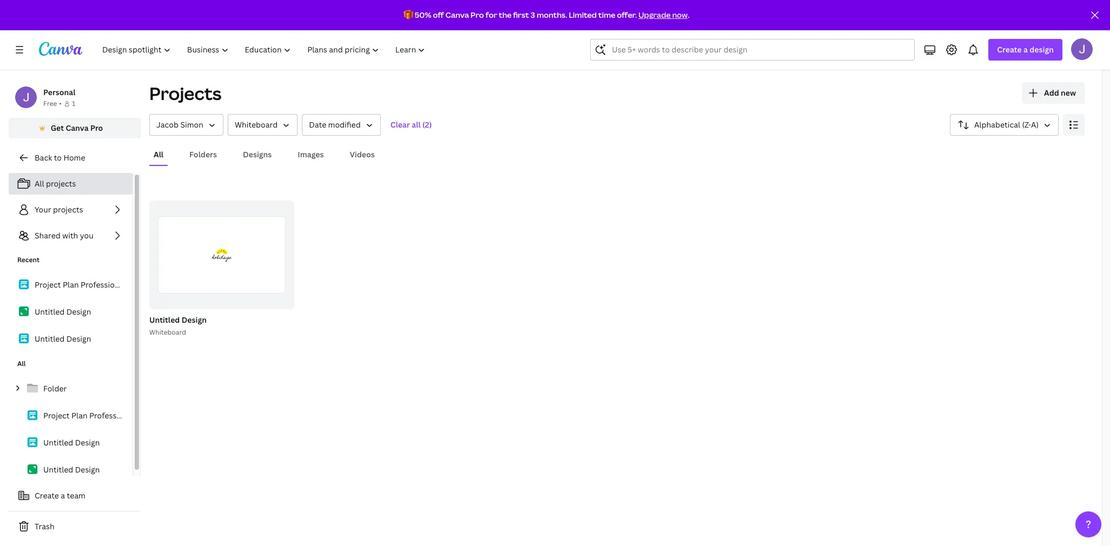 Task type: vqa. For each thing, say whether or not it's contained in the screenshot.
the Projects
yes



Task type: describe. For each thing, give the bounding box(es) containing it.
create a design button
[[989, 39, 1063, 61]]

add new button
[[1023, 82, 1085, 104]]

back to home link
[[9, 147, 141, 169]]

to
[[54, 153, 62, 163]]

design
[[1030, 44, 1054, 55]]

list containing all projects
[[9, 173, 133, 247]]

🎁
[[403, 10, 413, 20]]

create a design
[[997, 44, 1054, 55]]

all projects link
[[9, 173, 133, 195]]

4 untitled design link from the top
[[9, 459, 133, 482]]

untitled design for 2nd untitled design link from the bottom of the page
[[43, 438, 100, 448]]

pro inside button
[[90, 123, 103, 133]]

🎁 50% off canva pro for the first 3 months. limited time offer. upgrade now .
[[403, 10, 689, 20]]

clear
[[390, 120, 410, 130]]

untitled design whiteboard
[[149, 315, 207, 337]]

untitled design for third untitled design link from the bottom
[[35, 334, 91, 344]]

all button
[[149, 144, 168, 165]]

shared with you
[[35, 230, 93, 241]]

create for create a design
[[997, 44, 1022, 55]]

date
[[309, 120, 326, 130]]

trash
[[35, 522, 54, 532]]

0 vertical spatial pro
[[471, 10, 484, 20]]

add
[[1044, 88, 1059, 98]]

create for create a team
[[35, 491, 59, 501]]

list containing folder
[[9, 378, 133, 482]]

shared with you link
[[9, 225, 133, 247]]

jacob
[[156, 120, 179, 130]]

get canva pro button
[[9, 118, 141, 139]]

folders
[[189, 149, 217, 160]]

untitled design button
[[149, 314, 207, 327]]

whiteboard inside untitled design whiteboard
[[149, 328, 186, 337]]

Search search field
[[612, 39, 893, 60]]

upgrade now button
[[639, 10, 688, 20]]

your
[[35, 205, 51, 215]]

untitled design for 4th untitled design link from the top of the page
[[43, 465, 100, 475]]

the
[[499, 10, 512, 20]]

untitled design for 1st untitled design link from the top
[[35, 307, 91, 317]]

now
[[672, 10, 688, 20]]

designs
[[243, 149, 272, 160]]

3
[[531, 10, 535, 20]]

all for all button
[[154, 149, 163, 160]]

personal
[[43, 87, 75, 97]]

videos
[[350, 149, 375, 160]]

off
[[433, 10, 444, 20]]

shared
[[35, 230, 60, 241]]

add new
[[1044, 88, 1076, 98]]

modified
[[328, 120, 361, 130]]

top level navigation element
[[95, 39, 435, 61]]

Category button
[[228, 114, 298, 136]]

time
[[598, 10, 615, 20]]

your projects link
[[9, 199, 133, 221]]

all projects
[[35, 179, 76, 189]]

you
[[80, 230, 93, 241]]

new
[[1061, 88, 1076, 98]]

a)
[[1031, 120, 1039, 130]]



Task type: locate. For each thing, give the bounding box(es) containing it.
canva right get
[[66, 123, 89, 133]]

2 vertical spatial all
[[17, 359, 26, 368]]

all
[[412, 120, 421, 130]]

0 vertical spatial whiteboard
[[235, 120, 278, 130]]

Sort by button
[[950, 114, 1059, 136]]

team
[[67, 491, 85, 501]]

all
[[154, 149, 163, 160], [35, 179, 44, 189], [17, 359, 26, 368]]

3 untitled design link from the top
[[9, 432, 133, 454]]

create left design
[[997, 44, 1022, 55]]

1 vertical spatial list
[[9, 274, 133, 351]]

a for design
[[1024, 44, 1028, 55]]

all for all projects
[[35, 179, 44, 189]]

canva inside button
[[66, 123, 89, 133]]

all inside all button
[[154, 149, 163, 160]]

whiteboard
[[235, 120, 278, 130], [149, 328, 186, 337]]

1 horizontal spatial pro
[[471, 10, 484, 20]]

0 vertical spatial projects
[[46, 179, 76, 189]]

design inside untitled design whiteboard
[[182, 315, 207, 325]]

0 horizontal spatial all
[[17, 359, 26, 368]]

date modified
[[309, 120, 361, 130]]

projects for all projects
[[46, 179, 76, 189]]

whiteboard up designs at the top left of the page
[[235, 120, 278, 130]]

first
[[513, 10, 529, 20]]

1 vertical spatial all
[[35, 179, 44, 189]]

offer.
[[617, 10, 637, 20]]

a inside dropdown button
[[1024, 44, 1028, 55]]

1 vertical spatial projects
[[53, 205, 83, 215]]

0 horizontal spatial create
[[35, 491, 59, 501]]

whiteboard down untitled design button
[[149, 328, 186, 337]]

1 horizontal spatial all
[[35, 179, 44, 189]]

1
[[72, 99, 75, 108]]

create
[[997, 44, 1022, 55], [35, 491, 59, 501]]

0 horizontal spatial pro
[[90, 123, 103, 133]]

1 vertical spatial canva
[[66, 123, 89, 133]]

create left team
[[35, 491, 59, 501]]

1 horizontal spatial a
[[1024, 44, 1028, 55]]

create a team button
[[9, 485, 141, 507]]

back
[[35, 153, 52, 163]]

a for team
[[61, 491, 65, 501]]

simon
[[180, 120, 203, 130]]

1 horizontal spatial whiteboard
[[235, 120, 278, 130]]

months.
[[537, 10, 567, 20]]

0 vertical spatial list
[[9, 173, 133, 247]]

2 horizontal spatial all
[[154, 149, 163, 160]]

jacob simon image
[[1071, 38, 1093, 60]]

1 vertical spatial a
[[61, 491, 65, 501]]

2 list from the top
[[9, 274, 133, 351]]

create inside dropdown button
[[997, 44, 1022, 55]]

designs button
[[239, 144, 276, 165]]

Owner button
[[149, 114, 223, 136]]

1 vertical spatial create
[[35, 491, 59, 501]]

canva right off
[[446, 10, 469, 20]]

pro
[[471, 10, 484, 20], [90, 123, 103, 133]]

50%
[[415, 10, 431, 20]]

your projects
[[35, 205, 83, 215]]

0 vertical spatial canva
[[446, 10, 469, 20]]

projects down back to home at the left
[[46, 179, 76, 189]]

free
[[43, 99, 57, 108]]

images button
[[293, 144, 328, 165]]

alphabetical
[[974, 120, 1020, 130]]

a inside button
[[61, 491, 65, 501]]

limited
[[569, 10, 597, 20]]

create inside button
[[35, 491, 59, 501]]

a
[[1024, 44, 1028, 55], [61, 491, 65, 501]]

home
[[64, 153, 85, 163]]

free •
[[43, 99, 62, 108]]

for
[[486, 10, 497, 20]]

trash link
[[9, 516, 141, 538]]

a left design
[[1024, 44, 1028, 55]]

create a team
[[35, 491, 85, 501]]

design
[[66, 307, 91, 317], [182, 315, 207, 325], [66, 334, 91, 344], [75, 438, 100, 448], [75, 465, 100, 475]]

all inside all projects link
[[35, 179, 44, 189]]

1 vertical spatial whiteboard
[[149, 328, 186, 337]]

whiteboard inside category button
[[235, 120, 278, 130]]

untitled
[[35, 307, 65, 317], [149, 315, 180, 325], [35, 334, 65, 344], [43, 438, 73, 448], [43, 465, 73, 475]]

0 horizontal spatial whiteboard
[[149, 328, 186, 337]]

projects
[[46, 179, 76, 189], [53, 205, 83, 215]]

projects right your
[[53, 205, 83, 215]]

(z-
[[1022, 120, 1031, 130]]

clear all (2)
[[390, 120, 432, 130]]

0 horizontal spatial a
[[61, 491, 65, 501]]

projects for your projects
[[53, 205, 83, 215]]

untitled inside untitled design whiteboard
[[149, 315, 180, 325]]

0 vertical spatial all
[[154, 149, 163, 160]]

get
[[51, 123, 64, 133]]

list
[[9, 173, 133, 247], [9, 274, 133, 351], [9, 378, 133, 482]]

•
[[59, 99, 62, 108]]

1 list from the top
[[9, 173, 133, 247]]

pro up back to home link
[[90, 123, 103, 133]]

None search field
[[590, 39, 915, 61]]

folder
[[43, 384, 67, 394]]

untitled design
[[35, 307, 91, 317], [35, 334, 91, 344], [43, 438, 100, 448], [43, 465, 100, 475]]

alphabetical (z-a)
[[974, 120, 1039, 130]]

1 untitled design link from the top
[[9, 301, 133, 324]]

Date modified button
[[302, 114, 381, 136]]

projects
[[149, 82, 222, 105]]

back to home
[[35, 153, 85, 163]]

with
[[62, 230, 78, 241]]

recent
[[17, 255, 39, 265]]

upgrade
[[639, 10, 671, 20]]

pro left for
[[471, 10, 484, 20]]

jacob simon
[[156, 120, 203, 130]]

1 horizontal spatial canva
[[446, 10, 469, 20]]

2 untitled design link from the top
[[9, 328, 133, 351]]

a left team
[[61, 491, 65, 501]]

0 vertical spatial a
[[1024, 44, 1028, 55]]

clear all (2) link
[[385, 114, 437, 136]]

get canva pro
[[51, 123, 103, 133]]

images
[[298, 149, 324, 160]]

list containing untitled design
[[9, 274, 133, 351]]

.
[[688, 10, 689, 20]]

0 vertical spatial create
[[997, 44, 1022, 55]]

1 vertical spatial pro
[[90, 123, 103, 133]]

folder link
[[9, 378, 133, 400]]

2 vertical spatial list
[[9, 378, 133, 482]]

videos button
[[345, 144, 379, 165]]

(2)
[[422, 120, 432, 130]]

untitled design link
[[9, 301, 133, 324], [9, 328, 133, 351], [9, 432, 133, 454], [9, 459, 133, 482]]

3 list from the top
[[9, 378, 133, 482]]

1 horizontal spatial create
[[997, 44, 1022, 55]]

canva
[[446, 10, 469, 20], [66, 123, 89, 133]]

0 horizontal spatial canva
[[66, 123, 89, 133]]

folders button
[[185, 144, 221, 165]]



